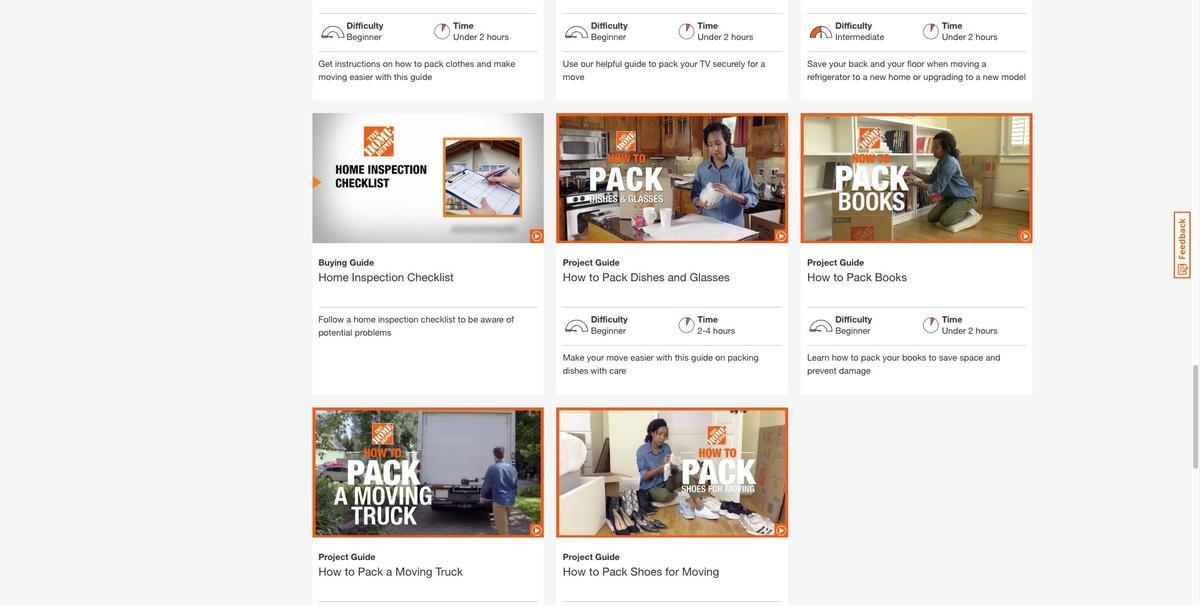 Task type: vqa. For each thing, say whether or not it's contained in the screenshot.
leftmost Easier
yes



Task type: locate. For each thing, give the bounding box(es) containing it.
truck
[[436, 565, 463, 579]]

books
[[902, 352, 926, 363]]

project
[[563, 257, 593, 268], [807, 257, 837, 268], [318, 552, 348, 562], [563, 552, 593, 562]]

buying
[[318, 257, 347, 268]]

on left packing
[[715, 352, 725, 363]]

feedback link image
[[1174, 211, 1191, 279]]

guide inside "project guide how to pack shoes for moving"
[[595, 552, 620, 562]]

aware
[[480, 314, 504, 325]]

how inside project guide how to pack books
[[807, 270, 830, 284]]

guide inside project guide how to pack a moving truck
[[351, 552, 375, 562]]

difficulty
[[347, 20, 383, 30], [591, 20, 628, 30], [835, 20, 872, 30], [591, 314, 628, 325], [835, 314, 872, 325]]

beginner up damage
[[835, 325, 870, 336]]

2 vertical spatial with
[[591, 365, 607, 376]]

0 horizontal spatial guide
[[410, 71, 432, 82]]

difficulty beginner up helpful
[[591, 20, 628, 42]]

pack inside "project guide how to pack shoes for moving"
[[602, 565, 627, 579]]

inspection
[[378, 314, 419, 325]]

how
[[395, 58, 412, 68], [832, 352, 848, 363]]

moving inside 'get instructions on how to pack clothes and make moving easier with this guide'
[[318, 71, 347, 82]]

damage
[[839, 365, 871, 376]]

beginner up instructions
[[347, 31, 382, 42]]

how
[[563, 270, 586, 284], [807, 270, 830, 284], [318, 565, 342, 579], [563, 565, 586, 579]]

0 horizontal spatial home
[[354, 314, 376, 325]]

pack inside 'project guide how to pack dishes and glasses'
[[602, 270, 627, 284]]

how inside 'get instructions on how to pack clothes and make moving easier with this guide'
[[395, 58, 412, 68]]

1 vertical spatial moving
[[318, 71, 347, 82]]

difficulty up intermediate
[[835, 20, 872, 30]]

guide inside buying guide home inspection checklist
[[350, 257, 374, 268]]

move up care
[[607, 352, 628, 363]]

2 horizontal spatial pack
[[861, 352, 880, 363]]

1 horizontal spatial with
[[591, 365, 607, 376]]

pack left clothes
[[424, 58, 443, 68]]

and right back
[[870, 58, 885, 68]]

0 vertical spatial on
[[383, 58, 393, 68]]

a right 'upgrading'
[[976, 71, 981, 82]]

moving
[[951, 58, 979, 68], [318, 71, 347, 82]]

shoes
[[631, 565, 662, 579]]

2 moving from the left
[[682, 565, 719, 579]]

time up '4'
[[698, 314, 718, 325]]

use our helpful guide to pack your tv securely for a move
[[563, 58, 765, 82]]

your left books
[[883, 352, 900, 363]]

1 horizontal spatial for
[[748, 58, 758, 68]]

how to pack books image
[[801, 92, 1033, 265]]

0 vertical spatial this
[[394, 71, 408, 82]]

under for moving
[[942, 31, 966, 42]]

your
[[680, 58, 698, 68], [829, 58, 846, 68], [888, 58, 905, 68], [587, 352, 604, 363], [883, 352, 900, 363]]

1 horizontal spatial moving
[[951, 58, 979, 68]]

0 vertical spatial for
[[748, 58, 758, 68]]

2 new from the left
[[983, 71, 999, 82]]

guide inside use our helpful guide to pack your tv securely for a move
[[625, 58, 646, 68]]

guide
[[350, 257, 374, 268], [595, 257, 620, 268], [840, 257, 864, 268], [351, 552, 375, 562], [595, 552, 620, 562]]

pack inside use our helpful guide to pack your tv securely for a move
[[659, 58, 678, 68]]

1 horizontal spatial move
[[607, 352, 628, 363]]

0 horizontal spatial easier
[[350, 71, 373, 82]]

pack up damage
[[861, 352, 880, 363]]

2 horizontal spatial with
[[656, 352, 672, 363]]

move down use on the left of page
[[563, 71, 584, 82]]

time for moving
[[942, 20, 963, 30]]

0 vertical spatial moving
[[951, 58, 979, 68]]

and right space
[[986, 352, 1001, 363]]

your right make
[[587, 352, 604, 363]]

and inside learn how to pack your books to save space and prevent damage
[[986, 352, 1001, 363]]

move inside use our helpful guide to pack your tv securely for a move
[[563, 71, 584, 82]]

easier inside make your move easier with this guide on packing dishes with care
[[631, 352, 654, 363]]

under up when
[[942, 31, 966, 42]]

under up tv
[[698, 31, 722, 42]]

1 vertical spatial for
[[665, 565, 679, 579]]

pack
[[602, 270, 627, 284], [847, 270, 872, 284], [358, 565, 383, 579], [602, 565, 627, 579]]

hours for a
[[976, 31, 998, 42]]

time under 2 hours up securely
[[698, 20, 753, 42]]

difficulty inside difficulty intermediate
[[835, 20, 872, 30]]

to inside 'project guide how to pack dishes and glasses'
[[589, 270, 599, 284]]

home inspection checklist image
[[312, 92, 544, 265]]

guide
[[625, 58, 646, 68], [410, 71, 432, 82], [691, 352, 713, 363]]

moving right shoes
[[682, 565, 719, 579]]

2 horizontal spatial guide
[[691, 352, 713, 363]]

a right when
[[982, 58, 986, 68]]

a right follow
[[347, 314, 351, 325]]

to inside project guide how to pack books
[[834, 270, 844, 284]]

4
[[706, 325, 711, 336]]

your inside use our helpful guide to pack your tv securely for a move
[[680, 58, 698, 68]]

1 horizontal spatial home
[[889, 71, 911, 82]]

time
[[453, 20, 474, 30], [698, 20, 718, 30], [942, 20, 963, 30], [698, 314, 718, 325], [942, 314, 963, 325]]

save your back and your floor when moving a refrigerator to a new home or upgrading to a new model
[[807, 58, 1026, 82]]

1 vertical spatial how
[[832, 352, 848, 363]]

on right instructions
[[383, 58, 393, 68]]

2 for tv
[[724, 31, 729, 42]]

moving down the get
[[318, 71, 347, 82]]

under for tv
[[698, 31, 722, 42]]

checklist
[[421, 314, 455, 325]]

new
[[870, 71, 886, 82], [983, 71, 999, 82]]

time for and
[[453, 20, 474, 30]]

time for tv
[[698, 20, 718, 30]]

upgrading
[[924, 71, 963, 82]]

beginner
[[347, 31, 382, 42], [591, 31, 626, 42], [591, 325, 626, 336], [835, 325, 870, 336]]

0 horizontal spatial move
[[563, 71, 584, 82]]

1 horizontal spatial moving
[[682, 565, 719, 579]]

of
[[506, 314, 514, 325]]

0 horizontal spatial how
[[395, 58, 412, 68]]

home left or
[[889, 71, 911, 82]]

0 vertical spatial home
[[889, 71, 911, 82]]

1 vertical spatial move
[[607, 352, 628, 363]]

a
[[761, 58, 765, 68], [982, 58, 986, 68], [863, 71, 868, 82], [976, 71, 981, 82], [347, 314, 351, 325], [386, 565, 392, 579]]

with
[[375, 71, 392, 82], [656, 352, 672, 363], [591, 365, 607, 376]]

1 horizontal spatial on
[[715, 352, 725, 363]]

potential
[[318, 327, 352, 338]]

how right instructions
[[395, 58, 412, 68]]

your up refrigerator on the top of page
[[829, 58, 846, 68]]

0 vertical spatial how
[[395, 58, 412, 68]]

time under 2 hours for moving
[[942, 20, 998, 42]]

securely
[[713, 58, 745, 68]]

new left 'model'
[[983, 71, 999, 82]]

how up damage
[[832, 352, 848, 363]]

use
[[563, 58, 578, 68]]

your left floor
[[888, 58, 905, 68]]

and inside 'project guide how to pack dishes and glasses'
[[668, 270, 687, 284]]

a inside use our helpful guide to pack your tv securely for a move
[[761, 58, 765, 68]]

under up clothes
[[453, 31, 477, 42]]

when
[[927, 58, 948, 68]]

home
[[889, 71, 911, 82], [354, 314, 376, 325]]

1 moving from the left
[[395, 565, 432, 579]]

your inside make your move easier with this guide on packing dishes with care
[[587, 352, 604, 363]]

time up when
[[942, 20, 963, 30]]

pack for shoes
[[602, 565, 627, 579]]

time 2-4 hours
[[698, 314, 735, 336]]

guide for how to pack a moving truck
[[351, 552, 375, 562]]

your left tv
[[680, 58, 698, 68]]

1 horizontal spatial pack
[[659, 58, 678, 68]]

to inside 'follow a home inspection checklist to be aware of potential problems'
[[458, 314, 466, 325]]

difficulty up care
[[591, 314, 628, 325]]

for
[[748, 58, 758, 68], [665, 565, 679, 579]]

care
[[609, 365, 626, 376]]

for right securely
[[748, 58, 758, 68]]

1 vertical spatial on
[[715, 352, 725, 363]]

under for and
[[453, 31, 477, 42]]

home up the 'problems'
[[354, 314, 376, 325]]

2 vertical spatial guide
[[691, 352, 713, 363]]

how inside "project guide how to pack shoes for moving"
[[563, 565, 586, 579]]

project guide how to pack dishes and glasses
[[563, 257, 730, 284]]

home inside 'follow a home inspection checklist to be aware of potential problems'
[[354, 314, 376, 325]]

how for books
[[807, 270, 830, 284]]

moving left truck
[[395, 565, 432, 579]]

time under 2 hours
[[453, 20, 509, 42], [698, 20, 753, 42], [942, 20, 998, 42], [942, 314, 998, 336]]

2
[[480, 31, 484, 42], [724, 31, 729, 42], [968, 31, 973, 42], [968, 325, 973, 336]]

this
[[394, 71, 408, 82], [675, 352, 689, 363]]

project inside 'project guide how to pack dishes and glasses'
[[563, 257, 593, 268]]

and right dishes
[[668, 270, 687, 284]]

time under 2 hours up when
[[942, 20, 998, 42]]

project for shoes
[[563, 552, 593, 562]]

1 horizontal spatial this
[[675, 352, 689, 363]]

hours
[[487, 31, 509, 42], [731, 31, 753, 42], [976, 31, 998, 42], [713, 325, 735, 336], [976, 325, 998, 336]]

project inside project guide how to pack books
[[807, 257, 837, 268]]

1 vertical spatial with
[[656, 352, 672, 363]]

difficulty up helpful
[[591, 20, 628, 30]]

0 horizontal spatial on
[[383, 58, 393, 68]]

pack inside project guide how to pack a moving truck
[[358, 565, 383, 579]]

0 horizontal spatial new
[[870, 71, 886, 82]]

project guide how to pack a moving truck
[[318, 552, 463, 579]]

0 horizontal spatial moving
[[318, 71, 347, 82]]

to inside project guide how to pack a moving truck
[[345, 565, 355, 579]]

move inside make your move easier with this guide on packing dishes with care
[[607, 352, 628, 363]]

difficulty beginner up instructions
[[347, 20, 383, 42]]

move
[[563, 71, 584, 82], [607, 352, 628, 363]]

difficulty up instructions
[[347, 20, 383, 30]]

0 horizontal spatial with
[[375, 71, 392, 82]]

for right shoes
[[665, 565, 679, 579]]

to
[[414, 58, 422, 68], [649, 58, 656, 68], [853, 71, 860, 82], [966, 71, 973, 82], [589, 270, 599, 284], [834, 270, 844, 284], [458, 314, 466, 325], [851, 352, 859, 363], [929, 352, 937, 363], [345, 565, 355, 579], [589, 565, 599, 579]]

be
[[468, 314, 478, 325]]

how to pack a moving truck image
[[312, 386, 544, 560]]

1 horizontal spatial guide
[[625, 58, 646, 68]]

back
[[849, 58, 868, 68]]

1 horizontal spatial new
[[983, 71, 999, 82]]

get instructions on how to pack clothes and make moving easier with this guide
[[318, 58, 515, 82]]

how for dishes
[[563, 270, 586, 284]]

pack inside project guide how to pack books
[[847, 270, 872, 284]]

0 vertical spatial move
[[563, 71, 584, 82]]

how for shoes
[[563, 565, 586, 579]]

pack for clothes
[[424, 58, 443, 68]]

1 vertical spatial this
[[675, 352, 689, 363]]

and left make
[[477, 58, 491, 68]]

pack inside learn how to pack your books to save space and prevent damage
[[861, 352, 880, 363]]

how inside 'project guide how to pack dishes and glasses'
[[563, 270, 586, 284]]

save
[[807, 58, 827, 68]]

and
[[477, 58, 491, 68], [870, 58, 885, 68], [668, 270, 687, 284], [986, 352, 1001, 363]]

easier
[[350, 71, 373, 82], [631, 352, 654, 363]]

0 horizontal spatial pack
[[424, 58, 443, 68]]

0 vertical spatial guide
[[625, 58, 646, 68]]

0 horizontal spatial moving
[[395, 565, 432, 579]]

0 vertical spatial easier
[[350, 71, 373, 82]]

0 horizontal spatial for
[[665, 565, 679, 579]]

1 vertical spatial home
[[354, 314, 376, 325]]

pack
[[424, 58, 443, 68], [659, 58, 678, 68], [861, 352, 880, 363]]

project inside "project guide how to pack shoes for moving"
[[563, 552, 593, 562]]

under
[[453, 31, 477, 42], [698, 31, 722, 42], [942, 31, 966, 42], [942, 325, 966, 336]]

a inside 'follow a home inspection checklist to be aware of potential problems'
[[347, 314, 351, 325]]

moving
[[395, 565, 432, 579], [682, 565, 719, 579]]

beginner up care
[[591, 325, 626, 336]]

a right securely
[[761, 58, 765, 68]]

difficulty for helpful
[[591, 20, 628, 30]]

1 horizontal spatial how
[[832, 352, 848, 363]]

time up tv
[[698, 20, 718, 30]]

2 for moving
[[968, 31, 973, 42]]

moving inside "project guide how to pack shoes for moving"
[[682, 565, 719, 579]]

moving up 'upgrading'
[[951, 58, 979, 68]]

for inside "project guide how to pack shoes for moving"
[[665, 565, 679, 579]]

pack left tv
[[659, 58, 678, 68]]

0 horizontal spatial this
[[394, 71, 408, 82]]

1 vertical spatial easier
[[631, 352, 654, 363]]

0 vertical spatial with
[[375, 71, 392, 82]]

project inside project guide how to pack a moving truck
[[318, 552, 348, 562]]

packing
[[728, 352, 759, 363]]

guide inside 'get instructions on how to pack clothes and make moving easier with this guide'
[[410, 71, 432, 82]]

project for a
[[318, 552, 348, 562]]

time under 2 hours up clothes
[[453, 20, 509, 42]]

difficulty beginner
[[347, 20, 383, 42], [591, 20, 628, 42], [591, 314, 628, 336], [835, 314, 872, 336]]

pack inside 'get instructions on how to pack clothes and make moving easier with this guide'
[[424, 58, 443, 68]]

1 vertical spatial guide
[[410, 71, 432, 82]]

project guide how to pack books
[[807, 257, 907, 284]]

on
[[383, 58, 393, 68], [715, 352, 725, 363]]

time up clothes
[[453, 20, 474, 30]]

hours inside time 2-4 hours
[[713, 325, 735, 336]]

how to pack dishes and glasses image
[[557, 92, 789, 265]]

make
[[494, 58, 515, 68]]

new left or
[[870, 71, 886, 82]]

or
[[913, 71, 921, 82]]

1 horizontal spatial easier
[[631, 352, 654, 363]]

how inside project guide how to pack a moving truck
[[318, 565, 342, 579]]

a left truck
[[386, 565, 392, 579]]



Task type: describe. For each thing, give the bounding box(es) containing it.
moving inside project guide how to pack a moving truck
[[395, 565, 432, 579]]

moving inside save your back and your floor when moving a refrigerator to a new home or upgrading to a new model
[[951, 58, 979, 68]]

a down back
[[863, 71, 868, 82]]

helpful
[[596, 58, 622, 68]]

project for dishes
[[563, 257, 593, 268]]

inspection
[[352, 270, 404, 284]]

for inside use our helpful guide to pack your tv securely for a move
[[748, 58, 758, 68]]

2-
[[698, 325, 706, 336]]

difficulty intermediate
[[835, 20, 884, 42]]

to inside "project guide how to pack shoes for moving"
[[589, 565, 599, 579]]

this inside make your move easier with this guide on packing dishes with care
[[675, 352, 689, 363]]

model
[[1002, 71, 1026, 82]]

time under 2 hours up space
[[942, 314, 998, 336]]

tv
[[700, 58, 710, 68]]

project for books
[[807, 257, 837, 268]]

guide for how to pack shoes for moving
[[595, 552, 620, 562]]

pack for your
[[659, 58, 678, 68]]

buying guide home inspection checklist
[[318, 257, 454, 284]]

make your move easier with this guide on packing dishes with care
[[563, 352, 759, 376]]

dishes
[[563, 365, 588, 376]]

difficulty beginner up care
[[591, 314, 628, 336]]

learn how to pack your books to save space and prevent damage
[[807, 352, 1001, 376]]

pack for dishes
[[602, 270, 627, 284]]

how to pack shoes for moving image
[[557, 386, 789, 560]]

2 for and
[[480, 31, 484, 42]]

intermediate
[[835, 31, 884, 42]]

home
[[318, 270, 349, 284]]

difficulty for on
[[347, 20, 383, 30]]

your inside learn how to pack your books to save space and prevent damage
[[883, 352, 900, 363]]

space
[[960, 352, 983, 363]]

and inside save your back and your floor when moving a refrigerator to a new home or upgrading to a new model
[[870, 58, 885, 68]]

prevent
[[807, 365, 837, 376]]

easier inside 'get instructions on how to pack clothes and make moving easier with this guide'
[[350, 71, 373, 82]]

books
[[875, 270, 907, 284]]

checklist
[[407, 270, 454, 284]]

glasses
[[690, 270, 730, 284]]

this inside 'get instructions on how to pack clothes and make moving easier with this guide'
[[394, 71, 408, 82]]

our
[[581, 58, 594, 68]]

a inside project guide how to pack a moving truck
[[386, 565, 392, 579]]

time up save
[[942, 314, 963, 325]]

difficulty down project guide how to pack books
[[835, 314, 872, 325]]

on inside make your move easier with this guide on packing dishes with care
[[715, 352, 725, 363]]

hours for securely
[[731, 31, 753, 42]]

hours for make
[[487, 31, 509, 42]]

save
[[939, 352, 957, 363]]

instructions
[[335, 58, 380, 68]]

floor
[[907, 58, 925, 68]]

guide inside project guide how to pack books
[[840, 257, 864, 268]]

follow
[[318, 314, 344, 325]]

to inside use our helpful guide to pack your tv securely for a move
[[649, 58, 656, 68]]

project guide how to pack shoes for moving
[[563, 552, 719, 579]]

difficulty for back
[[835, 20, 872, 30]]

guide inside 'project guide how to pack dishes and glasses'
[[595, 257, 620, 268]]

follow a home inspection checklist to be aware of potential problems
[[318, 314, 514, 338]]

home inside save your back and your floor when moving a refrigerator to a new home or upgrading to a new model
[[889, 71, 911, 82]]

pack for books
[[847, 270, 872, 284]]

time under 2 hours for and
[[453, 20, 509, 42]]

learn
[[807, 352, 830, 363]]

to inside 'get instructions on how to pack clothes and make moving easier with this guide'
[[414, 58, 422, 68]]

make
[[563, 352, 584, 363]]

time under 2 hours for tv
[[698, 20, 753, 42]]

get
[[318, 58, 333, 68]]

guide for home inspection checklist
[[350, 257, 374, 268]]

pack for a
[[358, 565, 383, 579]]

dishes
[[631, 270, 665, 284]]

clothes
[[446, 58, 474, 68]]

guide inside make your move easier with this guide on packing dishes with care
[[691, 352, 713, 363]]

problems
[[355, 327, 391, 338]]

under up save
[[942, 325, 966, 336]]

and inside 'get instructions on how to pack clothes and make moving easier with this guide'
[[477, 58, 491, 68]]

how inside learn how to pack your books to save space and prevent damage
[[832, 352, 848, 363]]

difficulty beginner up damage
[[835, 314, 872, 336]]

how for a
[[318, 565, 342, 579]]

with inside 'get instructions on how to pack clothes and make moving easier with this guide'
[[375, 71, 392, 82]]

on inside 'get instructions on how to pack clothes and make moving easier with this guide'
[[383, 58, 393, 68]]

refrigerator
[[807, 71, 850, 82]]

1 new from the left
[[870, 71, 886, 82]]

beginner up helpful
[[591, 31, 626, 42]]

time inside time 2-4 hours
[[698, 314, 718, 325]]



